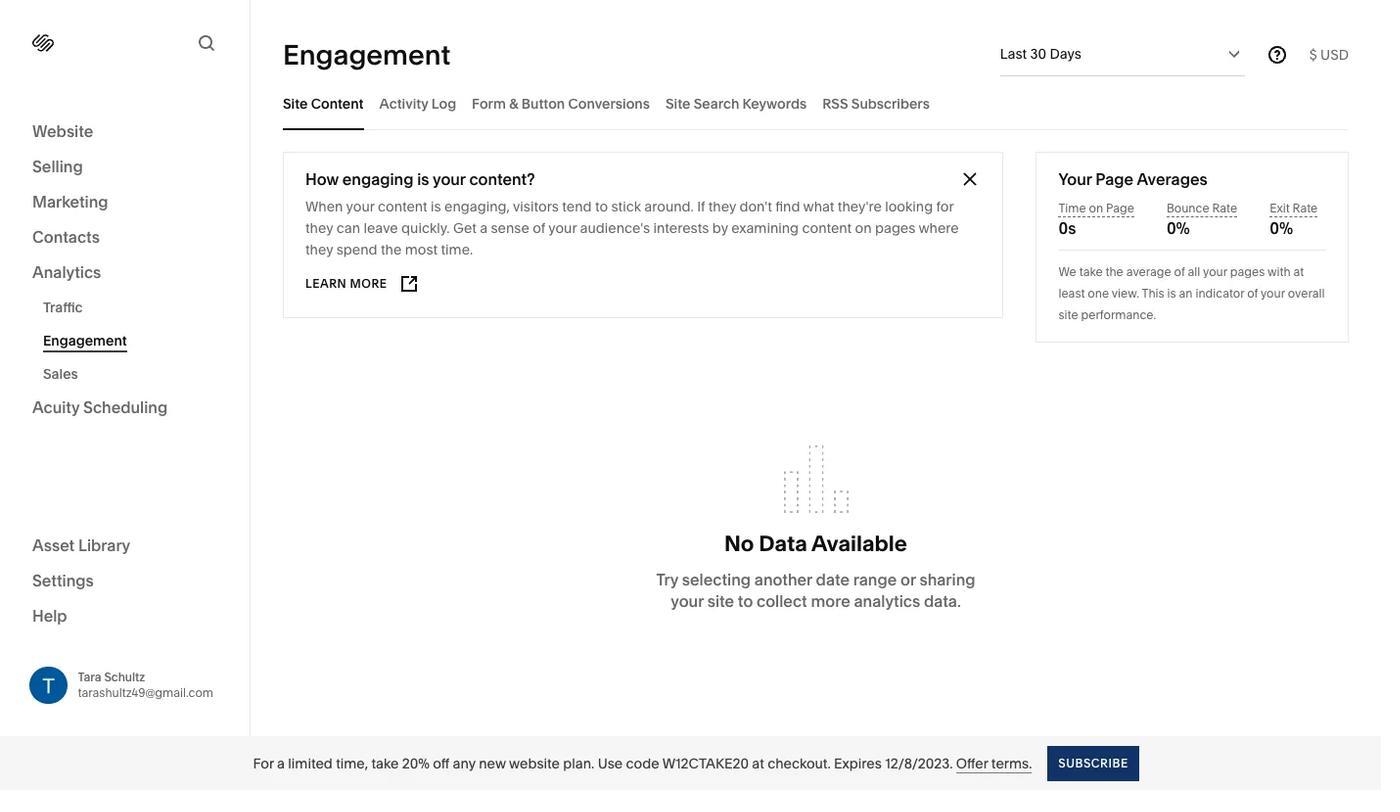 Task type: vqa. For each thing, say whether or not it's contained in the screenshot.
the left Engagement
yes



Task type: locate. For each thing, give the bounding box(es) containing it.
marketing link
[[32, 191, 217, 214]]

on right time
[[1090, 201, 1104, 215]]

pages inside when your content is engaging, visitors tend to stick around. if they don't find what they're looking for they can leave quickly. get a sense of your audience's interests by examining content on pages where they spend the most time.
[[876, 219, 916, 237]]

your
[[1059, 169, 1093, 189]]

0 horizontal spatial rate
[[1213, 201, 1238, 215]]

the
[[381, 241, 402, 259], [1106, 264, 1124, 279]]

1 vertical spatial page
[[1107, 201, 1135, 215]]

the up view.
[[1106, 264, 1124, 279]]

1 vertical spatial engagement
[[43, 332, 127, 350]]

page right your
[[1096, 169, 1134, 189]]

more down spend at left top
[[350, 276, 387, 291]]

1 vertical spatial more
[[811, 591, 851, 611]]

1 horizontal spatial more
[[811, 591, 851, 611]]

don't
[[740, 198, 773, 215]]

20%
[[402, 755, 430, 772]]

content up leave
[[378, 198, 428, 215]]

2 vertical spatial is
[[1168, 286, 1177, 301]]

content
[[378, 198, 428, 215], [803, 219, 852, 237]]

page down your page averages
[[1107, 201, 1135, 215]]

website
[[509, 755, 560, 772]]

to down selecting
[[738, 591, 754, 611]]

0 horizontal spatial more
[[350, 276, 387, 291]]

of down visitors
[[533, 219, 546, 237]]

2 rate from the left
[[1293, 201, 1319, 215]]

1 horizontal spatial on
[[1090, 201, 1104, 215]]

0% down exit
[[1270, 218, 1294, 238]]

site for site content
[[283, 95, 308, 112]]

is left 'an'
[[1168, 286, 1177, 301]]

take left 20%
[[372, 755, 399, 772]]

performance.
[[1082, 308, 1157, 322]]

asset library link
[[32, 534, 217, 558]]

0% inside exit rate 0%
[[1270, 218, 1294, 238]]

limited
[[288, 755, 333, 772]]

1 horizontal spatial 0%
[[1270, 218, 1294, 238]]

0 vertical spatial on
[[1090, 201, 1104, 215]]

of right indicator
[[1248, 286, 1259, 301]]

at right with
[[1294, 264, 1305, 279]]

off
[[433, 755, 450, 772]]

plan.
[[563, 755, 595, 772]]

quickly.
[[402, 219, 450, 237]]

1 0% from the left
[[1167, 218, 1191, 238]]

content?
[[470, 169, 535, 189]]

0 vertical spatial engagement
[[283, 38, 451, 71]]

asset library
[[32, 535, 130, 555]]

engaging,
[[445, 198, 510, 215]]

tend
[[562, 198, 592, 215]]

they up learn
[[306, 241, 333, 259]]

0 horizontal spatial pages
[[876, 219, 916, 237]]

a right the get
[[480, 219, 488, 237]]

engagement up content
[[283, 38, 451, 71]]

1 horizontal spatial engagement
[[283, 38, 451, 71]]

1 horizontal spatial to
[[738, 591, 754, 611]]

page inside time on page 0s
[[1107, 201, 1135, 215]]

if
[[697, 198, 706, 215]]

site down selecting
[[708, 591, 735, 611]]

a right for
[[277, 755, 285, 772]]

is
[[417, 169, 430, 189], [431, 198, 441, 215], [1168, 286, 1177, 301]]

2 site from the left
[[666, 95, 691, 112]]

rss subscribers button
[[823, 76, 930, 130]]

0 vertical spatial pages
[[876, 219, 916, 237]]

use
[[598, 755, 623, 772]]

at
[[1294, 264, 1305, 279], [752, 755, 765, 772]]

data.
[[924, 591, 962, 611]]

0 horizontal spatial a
[[277, 755, 285, 772]]

more inside button
[[350, 276, 387, 291]]

days
[[1050, 45, 1082, 63]]

find
[[776, 198, 801, 215]]

1 vertical spatial take
[[372, 755, 399, 772]]

rate right exit
[[1293, 201, 1319, 215]]

they're
[[838, 198, 882, 215]]

for
[[253, 755, 274, 772]]

try selecting another date range or sharing your site to collect more analytics data.
[[657, 570, 976, 611]]

exit rate 0%
[[1270, 201, 1319, 238]]

0% down bounce
[[1167, 218, 1191, 238]]

traffic link
[[43, 291, 228, 324]]

to right 'tend'
[[595, 198, 608, 215]]

selling
[[32, 157, 83, 176]]

log
[[432, 95, 457, 112]]

is up 'quickly.'
[[431, 198, 441, 215]]

rate inside exit rate 0%
[[1293, 201, 1319, 215]]

1 horizontal spatial pages
[[1231, 264, 1266, 279]]

time on page 0s
[[1059, 201, 1135, 238]]

0 vertical spatial of
[[533, 219, 546, 237]]

site inside 'try selecting another date range or sharing your site to collect more analytics data.'
[[708, 591, 735, 611]]

1 horizontal spatial of
[[1175, 264, 1186, 279]]

any
[[453, 755, 476, 772]]

1 rate from the left
[[1213, 201, 1238, 215]]

is inside when your content is engaging, visitors tend to stick around. if they don't find what they're looking for they can leave quickly. get a sense of your audience's interests by examining content on pages where they spend the most time.
[[431, 198, 441, 215]]

your inside 'try selecting another date range or sharing your site to collect more analytics data.'
[[671, 591, 704, 611]]

1 horizontal spatial site
[[666, 95, 691, 112]]

0 vertical spatial to
[[595, 198, 608, 215]]

one
[[1088, 286, 1110, 301]]

1 site from the left
[[283, 95, 308, 112]]

site search keywords
[[666, 95, 807, 112]]

2 horizontal spatial is
[[1168, 286, 1177, 301]]

1 horizontal spatial at
[[1294, 264, 1305, 279]]

indicator
[[1196, 286, 1245, 301]]

on inside time on page 0s
[[1090, 201, 1104, 215]]

0 horizontal spatial is
[[417, 169, 430, 189]]

1 horizontal spatial content
[[803, 219, 852, 237]]

at left checkout.
[[752, 755, 765, 772]]

1 vertical spatial pages
[[1231, 264, 1266, 279]]

0 vertical spatial content
[[378, 198, 428, 215]]

a
[[480, 219, 488, 237], [277, 755, 285, 772]]

sharing
[[920, 570, 976, 589]]

pages
[[876, 219, 916, 237], [1231, 264, 1266, 279]]

0 horizontal spatial content
[[378, 198, 428, 215]]

2 0% from the left
[[1270, 218, 1294, 238]]

1 vertical spatial to
[[738, 591, 754, 611]]

rate right bounce
[[1213, 201, 1238, 215]]

site left content
[[283, 95, 308, 112]]

time.
[[441, 241, 473, 259]]

0 vertical spatial is
[[417, 169, 430, 189]]

is inside we take the average of all your pages with at least one view. this is an indicator of your overall site performance.
[[1168, 286, 1177, 301]]

settings
[[32, 571, 94, 590]]

how
[[306, 169, 339, 189]]

0 vertical spatial the
[[381, 241, 402, 259]]

is right engaging
[[417, 169, 430, 189]]

another
[[755, 570, 813, 589]]

0 vertical spatial they
[[709, 198, 737, 215]]

take
[[1080, 264, 1103, 279], [372, 755, 399, 772]]

0 horizontal spatial 0%
[[1167, 218, 1191, 238]]

code
[[626, 755, 660, 772]]

on down they're
[[856, 219, 872, 237]]

2 horizontal spatial of
[[1248, 286, 1259, 301]]

0 horizontal spatial site
[[283, 95, 308, 112]]

to
[[595, 198, 608, 215], [738, 591, 754, 611]]

1 vertical spatial site
[[708, 591, 735, 611]]

pages down looking at the top of the page
[[876, 219, 916, 237]]

0 vertical spatial take
[[1080, 264, 1103, 279]]

they
[[709, 198, 737, 215], [306, 219, 333, 237], [306, 241, 333, 259]]

0 horizontal spatial of
[[533, 219, 546, 237]]

1 horizontal spatial a
[[480, 219, 488, 237]]

1 vertical spatial at
[[752, 755, 765, 772]]

0 horizontal spatial the
[[381, 241, 402, 259]]

your
[[433, 169, 466, 189], [346, 198, 375, 215], [549, 219, 577, 237], [1204, 264, 1228, 279], [1261, 286, 1286, 301], [671, 591, 704, 611]]

0 vertical spatial more
[[350, 276, 387, 291]]

0 horizontal spatial on
[[856, 219, 872, 237]]

rate inside bounce rate 0%
[[1213, 201, 1238, 215]]

1 horizontal spatial rate
[[1293, 201, 1319, 215]]

at inside we take the average of all your pages with at least one view. this is an indicator of your overall site performance.
[[1294, 264, 1305, 279]]

content down what on the right top of the page
[[803, 219, 852, 237]]

pages left with
[[1231, 264, 1266, 279]]

site inside we take the average of all your pages with at least one view. this is an indicator of your overall site performance.
[[1059, 308, 1079, 322]]

of left all
[[1175, 264, 1186, 279]]

site down least at the right of page
[[1059, 308, 1079, 322]]

0 vertical spatial a
[[480, 219, 488, 237]]

engagement down traffic
[[43, 332, 127, 350]]

0 horizontal spatial site
[[708, 591, 735, 611]]

engagement
[[283, 38, 451, 71], [43, 332, 127, 350]]

they down the when
[[306, 219, 333, 237]]

analytics
[[855, 591, 921, 611]]

more down date
[[811, 591, 851, 611]]

sales
[[43, 365, 78, 383]]

marketing
[[32, 192, 108, 212]]

site left search on the right
[[666, 95, 691, 112]]

1 vertical spatial the
[[1106, 264, 1124, 279]]

website
[[32, 121, 93, 141]]

the inside we take the average of all your pages with at least one view. this is an indicator of your overall site performance.
[[1106, 264, 1124, 279]]

for a limited time, take 20% off any new website plan. use code w12ctake20 at checkout. expires 12/8/2023. offer terms.
[[253, 755, 1033, 772]]

&
[[509, 95, 519, 112]]

1 horizontal spatial is
[[431, 198, 441, 215]]

0 horizontal spatial to
[[595, 198, 608, 215]]

analytics
[[32, 262, 101, 282]]

contacts link
[[32, 226, 217, 250]]

they right 'if'
[[709, 198, 737, 215]]

view.
[[1112, 286, 1140, 301]]

sales link
[[43, 357, 228, 391]]

the down leave
[[381, 241, 402, 259]]

no
[[725, 530, 755, 557]]

your down 'tend'
[[549, 219, 577, 237]]

0 horizontal spatial engagement
[[43, 332, 127, 350]]

1 vertical spatial of
[[1175, 264, 1186, 279]]

1 vertical spatial on
[[856, 219, 872, 237]]

1 horizontal spatial take
[[1080, 264, 1103, 279]]

0% inside bounce rate 0%
[[1167, 218, 1191, 238]]

your page averages
[[1059, 169, 1208, 189]]

0 horizontal spatial take
[[372, 755, 399, 772]]

your down the try
[[671, 591, 704, 611]]

when your content is engaging, visitors tend to stick around. if they don't find what they're looking for they can leave quickly. get a sense of your audience's interests by examining content on pages where they spend the most time.
[[306, 198, 960, 259]]

1 vertical spatial a
[[277, 755, 285, 772]]

1 vertical spatial is
[[431, 198, 441, 215]]

take up the one
[[1080, 264, 1103, 279]]

rate
[[1213, 201, 1238, 215], [1293, 201, 1319, 215]]

learn
[[306, 276, 347, 291]]

acuity scheduling link
[[32, 397, 217, 420]]

tab list
[[283, 76, 1350, 130]]

1 horizontal spatial the
[[1106, 264, 1124, 279]]

0 vertical spatial at
[[1294, 264, 1305, 279]]

1 horizontal spatial site
[[1059, 308, 1079, 322]]

the inside when your content is engaging, visitors tend to stick around. if they don't find what they're looking for they can leave quickly. get a sense of your audience's interests by examining content on pages where they spend the most time.
[[381, 241, 402, 259]]

an
[[1180, 286, 1193, 301]]

0 vertical spatial site
[[1059, 308, 1079, 322]]

your up can on the top left
[[346, 198, 375, 215]]



Task type: describe. For each thing, give the bounding box(es) containing it.
leave
[[364, 219, 398, 237]]

more inside 'try selecting another date range or sharing your site to collect more analytics data.'
[[811, 591, 851, 611]]

on inside when your content is engaging, visitors tend to stick around. if they don't find what they're looking for they can leave quickly. get a sense of your audience's interests by examining content on pages where they spend the most time.
[[856, 219, 872, 237]]

1 vertical spatial they
[[306, 219, 333, 237]]

keywords
[[743, 95, 807, 112]]

offer terms. link
[[957, 755, 1033, 773]]

traffic
[[43, 299, 83, 316]]

to inside 'try selecting another date range or sharing your site to collect more analytics data.'
[[738, 591, 754, 611]]

no data available
[[725, 530, 908, 557]]

rss
[[823, 95, 849, 112]]

site content
[[283, 95, 364, 112]]

0% for exit rate 0%
[[1270, 218, 1294, 238]]

last 30 days button
[[1001, 32, 1246, 75]]

settings link
[[32, 570, 217, 593]]

your down with
[[1261, 286, 1286, 301]]

tara
[[78, 670, 101, 684]]

data
[[759, 530, 808, 557]]

your right all
[[1204, 264, 1228, 279]]

tara schultz tarashultz49@gmail.com
[[78, 670, 214, 700]]

help
[[32, 606, 67, 625]]

asset
[[32, 535, 75, 555]]

or
[[901, 570, 916, 589]]

least
[[1059, 286, 1086, 301]]

examining
[[732, 219, 799, 237]]

date
[[816, 570, 850, 589]]

0% for bounce rate 0%
[[1167, 218, 1191, 238]]

site search keywords button
[[666, 76, 807, 130]]

time,
[[336, 755, 368, 772]]

w12ctake20
[[663, 755, 749, 772]]

when
[[306, 198, 343, 215]]

rate for exit rate 0%
[[1293, 201, 1319, 215]]

expires
[[834, 755, 882, 772]]

activity log
[[380, 95, 457, 112]]

schultz
[[104, 670, 145, 684]]

can
[[337, 219, 360, 237]]

1 vertical spatial content
[[803, 219, 852, 237]]

rate for bounce rate 0%
[[1213, 201, 1238, 215]]

help link
[[32, 605, 67, 626]]

by
[[713, 219, 728, 237]]

$ usd
[[1310, 46, 1350, 63]]

0 vertical spatial page
[[1096, 169, 1134, 189]]

tab list containing site content
[[283, 76, 1350, 130]]

0s
[[1059, 218, 1077, 238]]

website link
[[32, 120, 217, 144]]

12/8/2023.
[[886, 755, 953, 772]]

bounce rate 0%
[[1167, 201, 1238, 238]]

0 horizontal spatial at
[[752, 755, 765, 772]]

collect
[[757, 591, 808, 611]]

content
[[311, 95, 364, 112]]

all
[[1189, 264, 1201, 279]]

available
[[812, 530, 908, 557]]

a inside when your content is engaging, visitors tend to stick around. if they don't find what they're looking for they can leave quickly. get a sense of your audience's interests by examining content on pages where they spend the most time.
[[480, 219, 488, 237]]

subscribers
[[852, 95, 930, 112]]

checkout.
[[768, 755, 831, 772]]

sense
[[491, 219, 530, 237]]

offer
[[957, 755, 989, 772]]

button
[[522, 95, 565, 112]]

2 vertical spatial of
[[1248, 286, 1259, 301]]

interests
[[654, 219, 710, 237]]

stick
[[612, 198, 642, 215]]

to inside when your content is engaging, visitors tend to stick around. if they don't find what they're looking for they can leave quickly. get a sense of your audience's interests by examining content on pages where they spend the most time.
[[595, 198, 608, 215]]

averages
[[1138, 169, 1208, 189]]

subscribe
[[1059, 756, 1129, 770]]

around.
[[645, 198, 694, 215]]

this
[[1143, 286, 1165, 301]]

activity
[[380, 95, 429, 112]]

scheduling
[[83, 398, 168, 417]]

audience's
[[580, 219, 650, 237]]

activity log button
[[380, 76, 457, 130]]

search
[[694, 95, 740, 112]]

contacts
[[32, 227, 100, 247]]

acuity
[[32, 398, 80, 417]]

rss subscribers
[[823, 95, 930, 112]]

last
[[1001, 45, 1028, 63]]

take inside we take the average of all your pages with at least one view. this is an indicator of your overall site performance.
[[1080, 264, 1103, 279]]

30
[[1031, 45, 1047, 63]]

$
[[1310, 46, 1318, 63]]

your up engaging,
[[433, 169, 466, 189]]

site for site search keywords
[[666, 95, 691, 112]]

range
[[854, 570, 897, 589]]

what
[[804, 198, 835, 215]]

2 vertical spatial they
[[306, 241, 333, 259]]

where
[[919, 219, 960, 237]]

acuity scheduling
[[32, 398, 168, 417]]

with
[[1268, 264, 1291, 279]]

of inside when your content is engaging, visitors tend to stick around. if they don't find what they're looking for they can leave quickly. get a sense of your audience's interests by examining content on pages where they spend the most time.
[[533, 219, 546, 237]]

try
[[657, 570, 679, 589]]

time
[[1059, 201, 1087, 215]]

pages inside we take the average of all your pages with at least one view. this is an indicator of your overall site performance.
[[1231, 264, 1266, 279]]

usd
[[1321, 46, 1350, 63]]

average
[[1127, 264, 1172, 279]]

tarashultz49@gmail.com
[[78, 685, 214, 700]]

form & button conversions button
[[472, 76, 650, 130]]

we
[[1059, 264, 1077, 279]]

analytics link
[[32, 262, 217, 285]]



